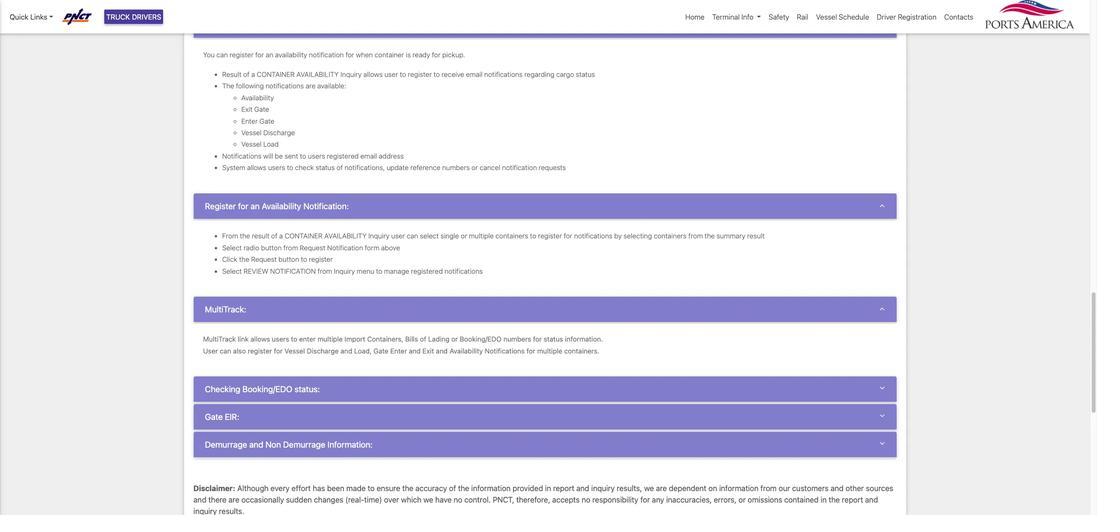 Task type: describe. For each thing, give the bounding box(es) containing it.
terminal info link
[[708, 8, 765, 26]]

gate left eir: at the left of page
[[205, 412, 223, 422]]

errors,
[[714, 496, 737, 505]]

multitrack: link
[[205, 305, 885, 315]]

of inside the multitrack link allows users to enter multiple import containers, bills of lading or booking/edo numbers for status information. user can also register for vessel discharge and load, gate enter and exit and availability notifications for multiple containers.
[[420, 335, 426, 343]]

discharge inside the multitrack link allows users to enter multiple import containers, bills of lading or booking/edo numbers for status information. user can also register for vessel discharge and load, gate enter and exit and availability notifications for multiple containers.
[[307, 347, 339, 355]]

you can register for an availability notification for when container is ready for pickup.
[[203, 51, 465, 59]]

2 vertical spatial inquiry
[[334, 267, 355, 275]]

enter inside result of a container availability inquiry allows user to register to receive email notifications regarding cargo status the following notifications are available: availability exit gate enter gate vessel discharge vessel load notifications will be sent to users registered email address system allows users to check status of notifications, update reference numbers or cancel notification requests
[[241, 117, 258, 125]]

exit inside the multitrack link allows users to enter multiple import containers, bills of lading or booking/edo numbers for status information. user can also register for vessel discharge and load, gate enter and exit and availability notifications for multiple containers.
[[422, 347, 434, 355]]

1 demurrage from the left
[[205, 440, 247, 450]]

register for an availability notification:
[[205, 201, 349, 211]]

will
[[263, 152, 273, 160]]

checking booking/edo status: link
[[205, 385, 885, 395]]

lading
[[428, 335, 450, 343]]

and down the import
[[341, 347, 352, 355]]

tab list containing request availability notifications:
[[193, 0, 896, 460]]

information:
[[327, 440, 373, 450]]

from the result of a container availability inquiry user can select single or multiple containers to register for notifications by selecting containers from the summary result select radio button from request notification form above click the request button to register select review notification from inquiry menu to manage registered notifications
[[222, 232, 765, 275]]

allows inside the multitrack link allows users to enter multiple import containers, bills of lading or booking/edo numbers for status information. user can also register for vessel discharge and load, gate enter and exit and availability notifications for multiple containers.
[[250, 335, 270, 343]]

notifications inside result of a container availability inquiry allows user to register to receive email notifications regarding cargo status the following notifications are available: availability exit gate enter gate vessel discharge vessel load notifications will be sent to users registered email address system allows users to check status of notifications, update reference numbers or cancel notification requests
[[222, 152, 261, 160]]

of up following
[[243, 70, 250, 78]]

notifications left regarding
[[484, 70, 523, 78]]

therefore,
[[516, 496, 550, 505]]

availability inside from the result of a container availability inquiry user can select single or multiple containers to register for notifications by selecting containers from the summary result select radio button from request notification form above click the request button to register select review notification from inquiry menu to manage registered notifications
[[324, 232, 367, 240]]

for right ready
[[432, 51, 441, 59]]

contained
[[784, 496, 819, 505]]

registered inside result of a container availability inquiry allows user to register to receive email notifications regarding cargo status the following notifications are available: availability exit gate enter gate vessel discharge vessel load notifications will be sent to users registered email address system allows users to check status of notifications, update reference numbers or cancel notification requests
[[327, 152, 359, 160]]

home link
[[681, 8, 708, 26]]

1 vertical spatial in
[[821, 496, 827, 505]]

and down lading
[[436, 347, 448, 355]]

the right contained
[[829, 496, 840, 505]]

enter
[[299, 335, 316, 343]]

for up the checking booking/edo status: link
[[527, 347, 535, 355]]

truck drivers link
[[104, 10, 163, 24]]

or inside the multitrack link allows users to enter multiple import containers, bills of lading or booking/edo numbers for status information. user can also register for vessel discharge and load, gate enter and exit and availability notifications for multiple containers.
[[451, 335, 458, 343]]

from left the summary
[[688, 232, 703, 240]]

radio
[[244, 244, 259, 252]]

when
[[356, 51, 373, 59]]

form
[[365, 244, 379, 252]]

registered inside from the result of a container availability inquiry user can select single or multiple containers to register for notifications by selecting containers from the summary result select radio button from request notification form above click the request button to register select review notification from inquiry menu to manage registered notifications
[[411, 267, 443, 275]]

0 horizontal spatial request
[[205, 20, 236, 30]]

every
[[271, 485, 290, 493]]

notifications,
[[345, 164, 385, 172]]

sudden
[[286, 496, 312, 505]]

link
[[238, 335, 249, 343]]

notification:
[[303, 201, 349, 211]]

quick links link
[[10, 11, 53, 22]]

to inside although every effort has been made to ensure the accuracy of the information provided in report and inquiry results, we are dependent on information from our customers and other sources and there are occasionally sudden             changes (real-time) over which we have no control. pnct, therefore, accepts no responsibility for any inaccuracies, errors, or omissions contained in the report and inquiry results.
[[368, 485, 375, 493]]

select
[[420, 232, 439, 240]]

0 vertical spatial report
[[553, 485, 574, 493]]

can inside from the result of a container availability inquiry user can select single or multiple containers to register for notifications by selecting containers from the summary result select radio button from request notification form above click the request button to register select review notification from inquiry menu to manage registered notifications
[[407, 232, 418, 240]]

container inside from the result of a container availability inquiry user can select single or multiple containers to register for notifications by selecting containers from the summary result select radio button from request notification form above click the request button to register select review notification from inquiry menu to manage registered notifications
[[285, 232, 323, 240]]

click
[[222, 255, 237, 264]]

and left other
[[831, 485, 844, 493]]

vessel schedule link
[[812, 8, 873, 26]]

there
[[208, 496, 226, 505]]

or inside from the result of a container availability inquiry user can select single or multiple containers to register for notifications by selecting containers from the summary result select radio button from request notification form above click the request button to register select review notification from inquiry menu to manage registered notifications
[[461, 232, 467, 240]]

and down bills
[[409, 347, 421, 355]]

import
[[345, 335, 365, 343]]

safety
[[769, 12, 789, 21]]

gate up "load"
[[260, 117, 274, 125]]

quick links
[[10, 12, 47, 21]]

although
[[237, 485, 269, 493]]

info
[[741, 12, 754, 21]]

links
[[30, 12, 47, 21]]

ensure
[[377, 485, 400, 493]]

0 horizontal spatial email
[[360, 152, 377, 160]]

multitrack
[[203, 335, 236, 343]]

and left there
[[193, 496, 206, 505]]

for inside from the result of a container availability inquiry user can select single or multiple containers to register for notifications by selecting containers from the summary result select radio button from request notification form above click the request button to register select review notification from inquiry menu to manage registered notifications
[[564, 232, 572, 240]]

driver registration
[[877, 12, 937, 21]]

quick
[[10, 12, 28, 21]]

for left when on the left
[[346, 51, 354, 59]]

truck drivers
[[106, 12, 161, 21]]

and left non
[[249, 440, 263, 450]]

status for multitrack link allows users to enter multiple import containers, bills of lading or booking/edo numbers for status information. user can also register for vessel discharge and load, gate enter and exit and availability notifications for multiple containers.
[[544, 335, 563, 343]]

bills
[[405, 335, 418, 343]]

to left "receive"
[[434, 70, 440, 78]]

any
[[652, 496, 664, 505]]

1 vertical spatial request
[[300, 244, 325, 252]]

cargo
[[556, 70, 574, 78]]

result of a container availability inquiry allows user to register to receive email notifications regarding cargo status the following notifications are available: availability exit gate enter gate vessel discharge vessel load notifications will be sent to users registered email address system allows users to check status of notifications, update reference numbers or cancel notification requests
[[222, 70, 595, 172]]

user inside result of a container availability inquiry allows user to register to receive email notifications regarding cargo status the following notifications are available: availability exit gate enter gate vessel discharge vessel load notifications will be sent to users registered email address system allows users to check status of notifications, update reference numbers or cancel notification requests
[[384, 70, 398, 78]]

pnct,
[[493, 496, 514, 505]]

2 demurrage from the left
[[283, 440, 325, 450]]

vessel right rail
[[816, 12, 837, 21]]

the up which
[[402, 485, 413, 493]]

load,
[[354, 347, 372, 355]]

rail link
[[793, 8, 812, 26]]

requests
[[539, 164, 566, 172]]

you
[[203, 51, 215, 59]]

check
[[295, 164, 314, 172]]

are for notifications
[[306, 82, 316, 90]]

multitrack:
[[205, 305, 246, 315]]

register down notification on the top left of page
[[309, 255, 333, 264]]

booking/edo inside the multitrack link allows users to enter multiple import containers, bills of lading or booking/edo numbers for status information. user can also register for vessel discharge and load, gate enter and exit and availability notifications for multiple containers.
[[460, 335, 502, 343]]

to right menu
[[376, 267, 382, 275]]

to right sent
[[300, 152, 306, 160]]

address
[[379, 152, 404, 160]]

made
[[346, 485, 366, 493]]

changes
[[314, 496, 343, 505]]

and down sources
[[865, 496, 878, 505]]

can inside the multitrack link allows users to enter multiple import containers, bills of lading or booking/edo numbers for status information. user can also register for vessel discharge and load, gate enter and exit and availability notifications for multiple containers.
[[220, 347, 231, 355]]

other
[[846, 485, 864, 493]]

1 vertical spatial report
[[842, 496, 863, 505]]

system
[[222, 164, 245, 172]]

been
[[327, 485, 344, 493]]

and up accepts
[[576, 485, 589, 493]]

to down is
[[400, 70, 406, 78]]

contacts link
[[940, 8, 977, 26]]

to down sent
[[287, 164, 293, 172]]

inquiry inside result of a container availability inquiry allows user to register to receive email notifications regarding cargo status the following notifications are available: availability exit gate enter gate vessel discharge vessel load notifications will be sent to users registered email address system allows users to check status of notifications, update reference numbers or cancel notification requests
[[340, 70, 362, 78]]

2 containers from the left
[[654, 232, 687, 240]]

effort
[[292, 485, 311, 493]]

of inside although every effort has been made to ensure the accuracy of the information provided in report and inquiry results, we are dependent on information from our customers and other sources and there are occasionally sudden             changes (real-time) over which we have no control. pnct, therefore, accepts no responsibility for any inaccuracies, errors, or omissions contained in the report and inquiry results.
[[449, 485, 456, 493]]

gate eir: link
[[205, 412, 885, 422]]

is
[[406, 51, 411, 59]]

0 vertical spatial in
[[545, 485, 551, 493]]

for down request availability notifications:
[[255, 51, 264, 59]]

availability up availability
[[238, 20, 277, 30]]

0 vertical spatial allows
[[363, 70, 383, 78]]

0 vertical spatial can
[[216, 51, 228, 59]]

for right also
[[274, 347, 283, 355]]

availability
[[275, 51, 307, 59]]

discharge inside result of a container availability inquiry allows user to register to receive email notifications regarding cargo status the following notifications are available: availability exit gate enter gate vessel discharge vessel load notifications will be sent to users registered email address system allows users to check status of notifications, update reference numbers or cancel notification requests
[[263, 129, 295, 137]]

2 vertical spatial are
[[228, 496, 239, 505]]

menu
[[357, 267, 374, 275]]

safety link
[[765, 8, 793, 26]]

(real-
[[345, 496, 364, 505]]

available:
[[317, 82, 346, 90]]

results.
[[219, 508, 244, 516]]

availability inside result of a container availability inquiry allows user to register to receive email notifications regarding cargo status the following notifications are available: availability exit gate enter gate vessel discharge vessel load notifications will be sent to users registered email address system allows users to check status of notifications, update reference numbers or cancel notification requests
[[296, 70, 339, 78]]

from inside although every effort has been made to ensure the accuracy of the information provided in report and inquiry results, we are dependent on information from our customers and other sources and there are occasionally sudden             changes (real-time) over which we have no control. pnct, therefore, accepts no responsibility for any inaccuracies, errors, or omissions contained in the report and inquiry results.
[[761, 485, 777, 493]]

from down notification on the top left of page
[[318, 267, 332, 275]]

to up notification
[[301, 255, 307, 264]]

user
[[203, 347, 218, 355]]

register up result in the left top of the page
[[230, 51, 254, 59]]

for down multitrack: link
[[533, 335, 542, 343]]

2 horizontal spatial multiple
[[537, 347, 562, 355]]

sources
[[866, 485, 893, 493]]

schedule
[[839, 12, 869, 21]]

0 horizontal spatial multiple
[[318, 335, 343, 343]]

users inside the multitrack link allows users to enter multiple import containers, bills of lading or booking/edo numbers for status information. user can also register for vessel discharge and load, gate enter and exit and availability notifications for multiple containers.
[[272, 335, 289, 343]]

registration
[[898, 12, 937, 21]]

drivers
[[132, 12, 161, 21]]

contacts
[[944, 12, 973, 21]]

control.
[[464, 496, 491, 505]]

reference
[[410, 164, 440, 172]]

notifications:
[[280, 20, 329, 30]]



Task type: vqa. For each thing, say whether or not it's contained in the screenshot.
no
yes



Task type: locate. For each thing, give the bounding box(es) containing it.
1 horizontal spatial booking/edo
[[460, 335, 502, 343]]

notifications down availability
[[266, 82, 304, 90]]

1 horizontal spatial multiple
[[469, 232, 494, 240]]

the
[[222, 82, 234, 90]]

which
[[401, 496, 421, 505]]

of up have
[[449, 485, 456, 493]]

2 vertical spatial status
[[544, 335, 563, 343]]

email
[[466, 70, 483, 78], [360, 152, 377, 160]]

the left the summary
[[705, 232, 715, 240]]

email up notifications,
[[360, 152, 377, 160]]

inquiry up available:
[[340, 70, 362, 78]]

inaccuracies,
[[666, 496, 712, 505]]

terminal info
[[712, 12, 754, 21]]

0 horizontal spatial information
[[471, 485, 511, 493]]

exit down lading
[[422, 347, 434, 355]]

report up accepts
[[553, 485, 574, 493]]

1 vertical spatial booking/edo
[[242, 385, 292, 395]]

0 vertical spatial booking/edo
[[460, 335, 502, 343]]

email right "receive"
[[466, 70, 483, 78]]

availability up notification on the top left of page
[[324, 232, 367, 240]]

0 vertical spatial email
[[466, 70, 483, 78]]

an right register
[[251, 201, 260, 211]]

request availability notifications: link
[[205, 20, 885, 30]]

0 vertical spatial availability
[[296, 70, 339, 78]]

1 horizontal spatial exit
[[422, 347, 434, 355]]

status inside the multitrack link allows users to enter multiple import containers, bills of lading or booking/edo numbers for status information. user can also register for vessel discharge and load, gate enter and exit and availability notifications for multiple containers.
[[544, 335, 563, 343]]

0 horizontal spatial a
[[251, 70, 255, 78]]

ready
[[413, 51, 430, 59]]

exit down following
[[241, 105, 253, 113]]

1 result from the left
[[252, 232, 269, 240]]

be
[[275, 152, 283, 160]]

2 horizontal spatial request
[[300, 244, 325, 252]]

demurrage and non demurrage information:
[[205, 440, 373, 450]]

availability down following
[[241, 94, 274, 102]]

1 horizontal spatial a
[[279, 232, 283, 240]]

by
[[614, 232, 622, 240]]

above
[[381, 244, 400, 252]]

user up above
[[391, 232, 405, 240]]

a inside from the result of a container availability inquiry user can select single or multiple containers to register for notifications by selecting containers from the summary result select radio button from request notification form above click the request button to register select review notification from inquiry menu to manage registered notifications
[[279, 232, 283, 240]]

or
[[472, 164, 478, 172], [461, 232, 467, 240], [451, 335, 458, 343], [739, 496, 746, 505]]

information up "pnct,"
[[471, 485, 511, 493]]

eir:
[[225, 412, 239, 422]]

notifications
[[222, 152, 261, 160], [485, 347, 525, 355]]

0 horizontal spatial demurrage
[[205, 440, 247, 450]]

notification inside result of a container availability inquiry allows user to register to receive email notifications regarding cargo status the following notifications are available: availability exit gate enter gate vessel discharge vessel load notifications will be sent to users registered email address system allows users to check status of notifications, update reference numbers or cancel notification requests
[[502, 164, 537, 172]]

request up "you" in the left top of the page
[[205, 20, 236, 30]]

2 vertical spatial users
[[272, 335, 289, 343]]

containers down register for an availability notification: 'link'
[[495, 232, 528, 240]]

a inside result of a container availability inquiry allows user to register to receive email notifications regarding cargo status the following notifications are available: availability exit gate enter gate vessel discharge vessel load notifications will be sent to users registered email address system allows users to check status of notifications, update reference numbers or cancel notification requests
[[251, 70, 255, 78]]

are
[[306, 82, 316, 90], [656, 485, 667, 493], [228, 496, 239, 505]]

selecting
[[624, 232, 652, 240]]

0 horizontal spatial notifications
[[222, 152, 261, 160]]

1 vertical spatial numbers
[[503, 335, 531, 343]]

or inside although every effort has been made to ensure the accuracy of the information provided in report and inquiry results, we are dependent on information from our customers and other sources and there are occasionally sudden             changes (real-time) over which we have no control. pnct, therefore, accepts no responsibility for any inaccuracies, errors, or omissions contained in the report and inquiry results.
[[739, 496, 746, 505]]

0 vertical spatial a
[[251, 70, 255, 78]]

an inside 'link'
[[251, 201, 260, 211]]

1 horizontal spatial demurrage
[[283, 440, 325, 450]]

0 horizontal spatial no
[[454, 496, 462, 505]]

0 horizontal spatial status
[[316, 164, 335, 172]]

1 vertical spatial status
[[316, 164, 335, 172]]

tab list
[[193, 0, 896, 460]]

following
[[236, 82, 264, 90]]

0 horizontal spatial enter
[[241, 117, 258, 125]]

request availability notifications:
[[205, 20, 329, 30]]

the
[[240, 232, 250, 240], [705, 232, 715, 240], [239, 255, 249, 264], [402, 485, 413, 493], [458, 485, 469, 493], [829, 496, 840, 505]]

1 vertical spatial an
[[251, 201, 260, 211]]

0 horizontal spatial numbers
[[442, 164, 470, 172]]

or right lading
[[451, 335, 458, 343]]

2 vertical spatial can
[[220, 347, 231, 355]]

2 select from the top
[[222, 267, 242, 275]]

1 vertical spatial exit
[[422, 347, 434, 355]]

container
[[257, 70, 295, 78], [285, 232, 323, 240]]

0 vertical spatial user
[[384, 70, 398, 78]]

numbers down multitrack: link
[[503, 335, 531, 343]]

user inside from the result of a container availability inquiry user can select single or multiple containers to register for notifications by selecting containers from the summary result select radio button from request notification form above click the request button to register select review notification from inquiry menu to manage registered notifications
[[391, 232, 405, 240]]

multiple inside from the result of a container availability inquiry user can select single or multiple containers to register for notifications by selecting containers from the summary result select radio button from request notification form above click the request button to register select review notification from inquiry menu to manage registered notifications
[[469, 232, 494, 240]]

on
[[708, 485, 717, 493]]

register for an availability notification: link
[[205, 201, 885, 211]]

of down register for an availability notification:
[[271, 232, 277, 240]]

or right single
[[461, 232, 467, 240]]

2 horizontal spatial status
[[576, 70, 595, 78]]

select
[[222, 244, 242, 252], [222, 267, 242, 275]]

are up 'any'
[[656, 485, 667, 493]]

1 horizontal spatial an
[[266, 51, 273, 59]]

to inside the multitrack link allows users to enter multiple import containers, bills of lading or booking/edo numbers for status information. user can also register for vessel discharge and load, gate enter and exit and availability notifications for multiple containers.
[[291, 335, 297, 343]]

1 horizontal spatial containers
[[654, 232, 687, 240]]

have
[[435, 496, 452, 505]]

0 horizontal spatial exit
[[241, 105, 253, 113]]

users up check
[[308, 152, 325, 160]]

2 vertical spatial multiple
[[537, 347, 562, 355]]

non
[[265, 440, 281, 450]]

can
[[216, 51, 228, 59], [407, 232, 418, 240], [220, 347, 231, 355]]

1 vertical spatial discharge
[[307, 347, 339, 355]]

vessel left "load"
[[241, 140, 262, 148]]

1 vertical spatial user
[[391, 232, 405, 240]]

allows
[[363, 70, 383, 78], [247, 164, 266, 172], [250, 335, 270, 343]]

vessel inside the multitrack link allows users to enter multiple import containers, bills of lading or booking/edo numbers for status information. user can also register for vessel discharge and load, gate enter and exit and availability notifications for multiple containers.
[[284, 347, 305, 355]]

report
[[553, 485, 574, 493], [842, 496, 863, 505]]

1 no from the left
[[454, 496, 462, 505]]

or left cancel
[[472, 164, 478, 172]]

are left available:
[[306, 82, 316, 90]]

registered up notifications,
[[327, 152, 359, 160]]

availability inside 'link'
[[262, 201, 301, 211]]

are inside result of a container availability inquiry allows user to register to receive email notifications regarding cargo status the following notifications are available: availability exit gate enter gate vessel discharge vessel load notifications will be sent to users registered email address system allows users to check status of notifications, update reference numbers or cancel notification requests
[[306, 82, 316, 90]]

container
[[375, 51, 404, 59]]

2 no from the left
[[582, 496, 590, 505]]

discharge down enter
[[307, 347, 339, 355]]

0 vertical spatial users
[[308, 152, 325, 160]]

enter
[[241, 117, 258, 125], [390, 347, 407, 355]]

checking booking/edo status:
[[205, 385, 320, 395]]

notifications inside the multitrack link allows users to enter multiple import containers, bills of lading or booking/edo numbers for status information. user can also register for vessel discharge and load, gate enter and exit and availability notifications for multiple containers.
[[485, 347, 525, 355]]

2 vertical spatial allows
[[250, 335, 270, 343]]

status:
[[295, 385, 320, 395]]

rail
[[797, 12, 808, 21]]

1 horizontal spatial email
[[466, 70, 483, 78]]

occasionally
[[241, 496, 284, 505]]

0 vertical spatial inquiry
[[591, 485, 615, 493]]

2 information from the left
[[719, 485, 759, 493]]

1 vertical spatial registered
[[411, 267, 443, 275]]

can down multitrack
[[220, 347, 231, 355]]

are for we
[[656, 485, 667, 493]]

vessel up system on the top left of the page
[[241, 129, 262, 137]]

gate eir:
[[205, 412, 239, 422]]

to down register for an availability notification: 'link'
[[530, 232, 536, 240]]

1 vertical spatial users
[[268, 164, 285, 172]]

1 horizontal spatial notifications
[[485, 347, 525, 355]]

also
[[233, 347, 246, 355]]

0 vertical spatial request
[[205, 20, 236, 30]]

select down click
[[222, 267, 242, 275]]

load
[[263, 140, 279, 148]]

from up notification
[[283, 244, 298, 252]]

inquiry down there
[[193, 508, 217, 516]]

1 vertical spatial we
[[423, 496, 433, 505]]

notification right cancel
[[502, 164, 537, 172]]

0 vertical spatial select
[[222, 244, 242, 252]]

button up notification
[[279, 255, 299, 264]]

1 select from the top
[[222, 244, 242, 252]]

0 vertical spatial exit
[[241, 105, 253, 113]]

register inside the multitrack link allows users to enter multiple import containers, bills of lading or booking/edo numbers for status information. user can also register for vessel discharge and load, gate enter and exit and availability notifications for multiple containers.
[[248, 347, 272, 355]]

from up omissions
[[761, 485, 777, 493]]

status right check
[[316, 164, 335, 172]]

exit inside result of a container availability inquiry allows user to register to receive email notifications regarding cargo status the following notifications are available: availability exit gate enter gate vessel discharge vessel load notifications will be sent to users registered email address system allows users to check status of notifications, update reference numbers or cancel notification requests
[[241, 105, 253, 113]]

status
[[576, 70, 595, 78], [316, 164, 335, 172], [544, 335, 563, 343]]

review
[[244, 267, 268, 275]]

or inside result of a container availability inquiry allows user to register to receive email notifications regarding cargo status the following notifications are available: availability exit gate enter gate vessel discharge vessel load notifications will be sent to users registered email address system allows users to check status of notifications, update reference numbers or cancel notification requests
[[472, 164, 478, 172]]

0 horizontal spatial containers
[[495, 232, 528, 240]]

1 horizontal spatial inquiry
[[591, 485, 615, 493]]

1 vertical spatial notification
[[502, 164, 537, 172]]

multiple right single
[[469, 232, 494, 240]]

0 vertical spatial we
[[644, 485, 654, 493]]

for right register
[[238, 201, 248, 211]]

status right cargo
[[576, 70, 595, 78]]

gate inside the multitrack link allows users to enter multiple import containers, bills of lading or booking/edo numbers for status information. user can also register for vessel discharge and load, gate enter and exit and availability notifications for multiple containers.
[[373, 347, 388, 355]]

0 horizontal spatial result
[[252, 232, 269, 240]]

numbers inside result of a container availability inquiry allows user to register to receive email notifications regarding cargo status the following notifications are available: availability exit gate enter gate vessel discharge vessel load notifications will be sent to users registered email address system allows users to check status of notifications, update reference numbers or cancel notification requests
[[442, 164, 470, 172]]

report down other
[[842, 496, 863, 505]]

1 vertical spatial allows
[[247, 164, 266, 172]]

1 horizontal spatial no
[[582, 496, 590, 505]]

register down register for an availability notification: 'link'
[[538, 232, 562, 240]]

0 horizontal spatial in
[[545, 485, 551, 493]]

update
[[387, 164, 409, 172]]

inquiry up form
[[368, 232, 389, 240]]

0 vertical spatial discharge
[[263, 129, 295, 137]]

inquiry
[[340, 70, 362, 78], [368, 232, 389, 240], [334, 267, 355, 275]]

0 horizontal spatial booking/edo
[[242, 385, 292, 395]]

1 information from the left
[[471, 485, 511, 493]]

accuracy
[[415, 485, 447, 493]]

an
[[266, 51, 273, 59], [251, 201, 260, 211]]

dependent
[[669, 485, 706, 493]]

register inside result of a container availability inquiry allows user to register to receive email notifications regarding cargo status the following notifications are available: availability exit gate enter gate vessel discharge vessel load notifications will be sent to users registered email address system allows users to check status of notifications, update reference numbers or cancel notification requests
[[408, 70, 432, 78]]

1 horizontal spatial enter
[[390, 347, 407, 355]]

availability inside the multitrack link allows users to enter multiple import containers, bills of lading or booking/edo numbers for status information. user can also register for vessel discharge and load, gate enter and exit and availability notifications for multiple containers.
[[450, 347, 483, 355]]

2 horizontal spatial are
[[656, 485, 667, 493]]

inquiry up responsibility
[[591, 485, 615, 493]]

the up radio in the top of the page
[[240, 232, 250, 240]]

request up review on the left bottom of the page
[[251, 255, 277, 264]]

the down radio in the top of the page
[[239, 255, 249, 264]]

booking/edo
[[460, 335, 502, 343], [242, 385, 292, 395]]

terminal
[[712, 12, 740, 21]]

or right errors, at the right bottom of the page
[[739, 496, 746, 505]]

in up therefore,
[[545, 485, 551, 493]]

to up time)
[[368, 485, 375, 493]]

status for result of a container availability inquiry allows user to register to receive email notifications regarding cargo status the following notifications are available: availability exit gate enter gate vessel discharge vessel load notifications will be sent to users registered email address system allows users to check status of notifications, update reference numbers or cancel notification requests
[[576, 70, 595, 78]]

1 vertical spatial inquiry
[[193, 508, 217, 516]]

0 vertical spatial multiple
[[469, 232, 494, 240]]

multiple
[[469, 232, 494, 240], [318, 335, 343, 343], [537, 347, 562, 355]]

0 vertical spatial an
[[266, 51, 273, 59]]

allows down when on the left
[[363, 70, 383, 78]]

result up radio in the top of the page
[[252, 232, 269, 240]]

1 horizontal spatial in
[[821, 496, 827, 505]]

disclaimer:
[[193, 485, 235, 493]]

1 vertical spatial are
[[656, 485, 667, 493]]

multiple right enter
[[318, 335, 343, 343]]

1 horizontal spatial are
[[306, 82, 316, 90]]

allows right link
[[250, 335, 270, 343]]

notifications down single
[[445, 267, 483, 275]]

multitrack link allows users to enter multiple import containers, bills of lading or booking/edo numbers for status information. user can also register for vessel discharge and load, gate enter and exit and availability notifications for multiple containers.
[[203, 335, 603, 355]]

0 vertical spatial numbers
[[442, 164, 470, 172]]

of right bills
[[420, 335, 426, 343]]

a
[[251, 70, 255, 78], [279, 232, 283, 240]]

1 vertical spatial email
[[360, 152, 377, 160]]

in
[[545, 485, 551, 493], [821, 496, 827, 505]]

sent
[[285, 152, 298, 160]]

1 horizontal spatial request
[[251, 255, 277, 264]]

users left enter
[[272, 335, 289, 343]]

an left availability
[[266, 51, 273, 59]]

container inside result of a container availability inquiry allows user to register to receive email notifications regarding cargo status the following notifications are available: availability exit gate enter gate vessel discharge vessel load notifications will be sent to users registered email address system allows users to check status of notifications, update reference numbers or cancel notification requests
[[257, 70, 295, 78]]

1 vertical spatial can
[[407, 232, 418, 240]]

notification
[[270, 267, 316, 275]]

we down accuracy at the left bottom of the page
[[423, 496, 433, 505]]

driver
[[877, 12, 896, 21]]

receive
[[442, 70, 464, 78]]

are up results.
[[228, 496, 239, 505]]

status left the "information."
[[544, 335, 563, 343]]

0 horizontal spatial notification
[[309, 51, 344, 59]]

1 horizontal spatial discharge
[[307, 347, 339, 355]]

1 vertical spatial a
[[279, 232, 283, 240]]

container up notification
[[285, 232, 323, 240]]

enter down bills
[[390, 347, 407, 355]]

notifications left by
[[574, 232, 612, 240]]

of left notifications,
[[337, 164, 343, 172]]

demurrage right non
[[283, 440, 325, 450]]

demurrage and non demurrage information: link
[[205, 440, 885, 450]]

gate down following
[[254, 105, 269, 113]]

for inside 'link'
[[238, 201, 248, 211]]

customers
[[792, 485, 829, 493]]

1 vertical spatial enter
[[390, 347, 407, 355]]

vessel down enter
[[284, 347, 305, 355]]

vessel schedule
[[816, 12, 869, 21]]

1 vertical spatial availability
[[324, 232, 367, 240]]

0 horizontal spatial are
[[228, 496, 239, 505]]

1 vertical spatial select
[[222, 267, 242, 275]]

0 horizontal spatial we
[[423, 496, 433, 505]]

1 horizontal spatial numbers
[[503, 335, 531, 343]]

enter down following
[[241, 117, 258, 125]]

1 vertical spatial multiple
[[318, 335, 343, 343]]

0 vertical spatial button
[[261, 244, 282, 252]]

to left enter
[[291, 335, 297, 343]]

1 vertical spatial notifications
[[485, 347, 525, 355]]

inquiry
[[591, 485, 615, 493], [193, 508, 217, 516]]

availability up available:
[[296, 70, 339, 78]]

for inside although every effort has been made to ensure the accuracy of the information provided in report and inquiry results, we are dependent on information from our customers and other sources and there are occasionally sudden             changes (real-time) over which we have no control. pnct, therefore, accepts no responsibility for any inaccuracies, errors, or omissions contained in the report and inquiry results.
[[640, 496, 650, 505]]

home
[[685, 12, 705, 21]]

1 vertical spatial container
[[285, 232, 323, 240]]

notification up available:
[[309, 51, 344, 59]]

availability inside result of a container availability inquiry allows user to register to receive email notifications regarding cargo status the following notifications are available: availability exit gate enter gate vessel discharge vessel load notifications will be sent to users registered email address system allows users to check status of notifications, update reference numbers or cancel notification requests
[[241, 94, 274, 102]]

of
[[243, 70, 250, 78], [337, 164, 343, 172], [271, 232, 277, 240], [420, 335, 426, 343], [449, 485, 456, 493]]

in down customers
[[821, 496, 827, 505]]

angle down image
[[880, 440, 885, 449]]

2 vertical spatial request
[[251, 255, 277, 264]]

1 containers from the left
[[495, 232, 528, 240]]

0 horizontal spatial discharge
[[263, 129, 295, 137]]

1 horizontal spatial status
[[544, 335, 563, 343]]

enter inside the multitrack link allows users to enter multiple import containers, bills of lading or booking/edo numbers for status information. user can also register for vessel discharge and load, gate enter and exit and availability notifications for multiple containers.
[[390, 347, 407, 355]]

although every effort has been made to ensure the accuracy of the information provided in report and inquiry results, we are dependent on information from our customers and other sources and there are occasionally sudden             changes (real-time) over which we have no control. pnct, therefore, accepts no responsibility for any inaccuracies, errors, or omissions contained in the report and inquiry results.
[[193, 485, 893, 516]]

can left select
[[407, 232, 418, 240]]

0 vertical spatial container
[[257, 70, 295, 78]]

our
[[779, 485, 790, 493]]

container down availability
[[257, 70, 295, 78]]

information.
[[565, 335, 603, 343]]

can right "you" in the left top of the page
[[216, 51, 228, 59]]

exit
[[241, 105, 253, 113], [422, 347, 434, 355]]

checking
[[205, 385, 240, 395]]

multiple left containers.
[[537, 347, 562, 355]]

discharge
[[263, 129, 295, 137], [307, 347, 339, 355]]

for left 'any'
[[640, 496, 650, 505]]

0 vertical spatial notifications
[[222, 152, 261, 160]]

for down register for an availability notification: 'link'
[[564, 232, 572, 240]]

result
[[222, 70, 241, 78]]

2 result from the left
[[747, 232, 765, 240]]

availability down lading
[[450, 347, 483, 355]]

of inside from the result of a container availability inquiry user can select single or multiple containers to register for notifications by selecting containers from the summary result select radio button from request notification form above click the request button to register select review notification from inquiry menu to manage registered notifications
[[271, 232, 277, 240]]

0 horizontal spatial report
[[553, 485, 574, 493]]

allows down will
[[247, 164, 266, 172]]

provided
[[513, 485, 543, 493]]

gate down containers,
[[373, 347, 388, 355]]

numbers inside the multitrack link allows users to enter multiple import containers, bills of lading or booking/edo numbers for status information. user can also register for vessel discharge and load, gate enter and exit and availability notifications for multiple containers.
[[503, 335, 531, 343]]

results,
[[617, 485, 642, 493]]

1 vertical spatial inquiry
[[368, 232, 389, 240]]

the up control. at the left of page
[[458, 485, 469, 493]]

time)
[[364, 496, 382, 505]]

0 vertical spatial notification
[[309, 51, 344, 59]]

containers
[[495, 232, 528, 240], [654, 232, 687, 240]]

1 vertical spatial button
[[279, 255, 299, 264]]

information
[[471, 485, 511, 493], [719, 485, 759, 493]]

notification
[[327, 244, 363, 252]]



